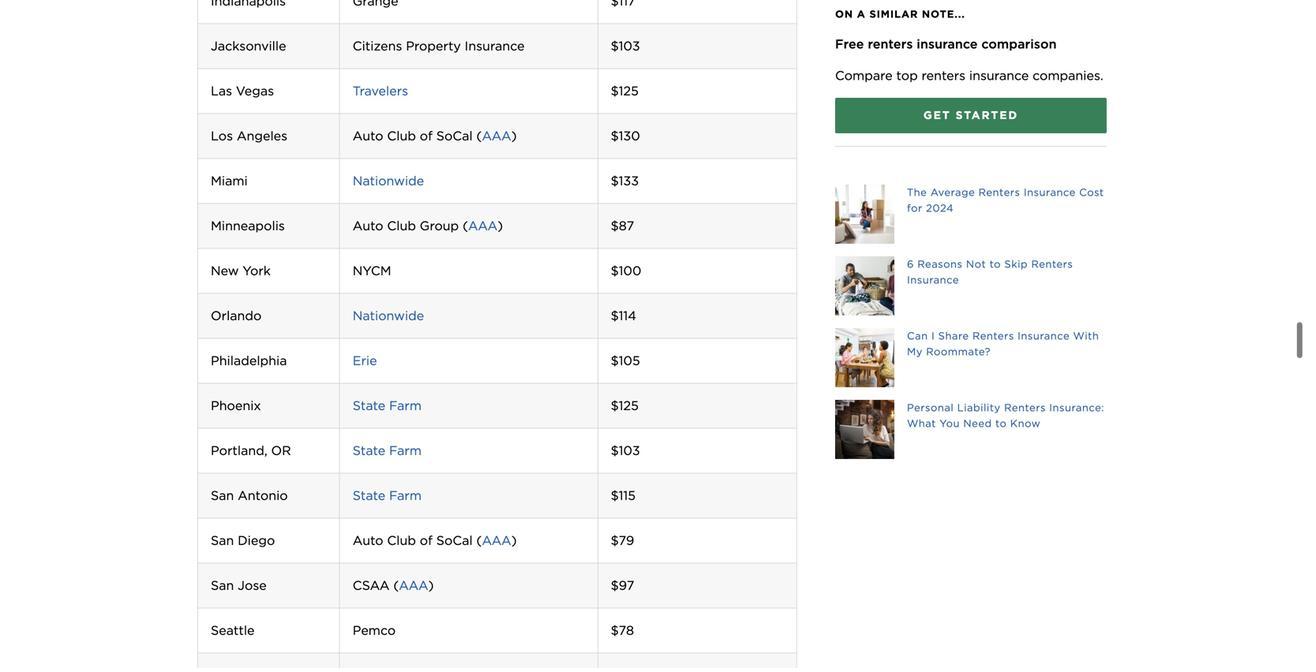 Task type: vqa. For each thing, say whether or not it's contained in the screenshot.
SoCal associated with $79
yes



Task type: describe. For each thing, give the bounding box(es) containing it.
antonio
[[238, 488, 288, 504]]

or
[[271, 443, 291, 459]]

know
[[1011, 418, 1041, 430]]

1 vertical spatial insurance
[[970, 68, 1029, 83]]

share
[[939, 330, 969, 342]]

insurance inside '6 reasons not to skip renters insurance'
[[907, 274, 959, 286]]

on a similar note...
[[835, 8, 966, 20]]

renters inside the average renters insurance cost for 2024
[[979, 186, 1021, 199]]

free
[[835, 36, 864, 52]]

skip
[[1005, 258, 1028, 270]]

renters inside 'can i share renters insurance with my roommate?'
[[973, 330, 1014, 342]]

new
[[211, 263, 239, 279]]

nationwide link for orlando
[[353, 308, 424, 324]]

not
[[966, 258, 986, 270]]

get
[[924, 109, 951, 122]]

for
[[907, 202, 923, 214]]

diego
[[238, 533, 275, 549]]

group
[[420, 218, 459, 234]]

state farm for antonio
[[353, 488, 422, 504]]

phoenix
[[211, 398, 261, 414]]

reasons
[[918, 258, 963, 270]]

state for or
[[353, 443, 386, 459]]

my
[[907, 346, 923, 358]]

get started
[[924, 109, 1019, 122]]

nationwide for miami
[[353, 173, 424, 189]]

csaa ( aaa )
[[353, 578, 434, 594]]

of for san diego
[[420, 533, 433, 549]]

compare
[[835, 68, 893, 83]]

insurance inside 'can i share renters insurance with my roommate?'
[[1018, 330, 1070, 342]]

philadelphia
[[211, 353, 287, 369]]

nationwide link for miami
[[353, 173, 424, 189]]

to inside the "personal liability renters insurance: what you need to know"
[[996, 418, 1007, 430]]

$130
[[611, 128, 640, 144]]

0 horizontal spatial renters
[[868, 36, 913, 52]]

club for los angeles
[[387, 128, 416, 144]]

$100
[[611, 263, 642, 279]]

compare top renters insurance companies.
[[835, 68, 1104, 83]]

$103 for portland, or
[[611, 443, 640, 459]]

can i share renters insurance with my roommate?
[[907, 330, 1099, 358]]

free renters insurance comparison
[[835, 36, 1057, 52]]

aaa link for $87
[[468, 218, 498, 234]]

portland, or
[[211, 443, 291, 459]]

6 reasons not to skip renters insurance
[[907, 258, 1073, 286]]

6 reasons not to skip renters insurance link
[[835, 257, 1107, 316]]

los
[[211, 128, 233, 144]]

get started link
[[835, 98, 1107, 133]]

los angeles
[[211, 128, 287, 144]]

top
[[897, 68, 918, 83]]

auto for san diego
[[353, 533, 383, 549]]

$78
[[611, 623, 634, 639]]

aaa link for $79
[[482, 533, 511, 549]]

las
[[211, 83, 232, 99]]

nycm
[[353, 263, 391, 279]]

farm for or
[[389, 443, 422, 459]]

a
[[857, 8, 866, 20]]

started
[[956, 109, 1019, 122]]

state farm for or
[[353, 443, 422, 459]]

$114
[[611, 308, 637, 324]]

renters inside the "personal liability renters insurance: what you need to know"
[[1004, 402, 1046, 414]]

the average renters insurance cost for 2024
[[907, 186, 1104, 214]]

companies.
[[1033, 68, 1104, 83]]

pemco
[[353, 623, 396, 639]]

farm for antonio
[[389, 488, 422, 504]]

aaa link for $97
[[399, 578, 428, 594]]

erie link
[[353, 353, 377, 369]]

you
[[940, 418, 960, 430]]

similar
[[870, 8, 918, 20]]

cost
[[1080, 186, 1104, 199]]

socal for $79
[[436, 533, 473, 549]]

6
[[907, 258, 914, 270]]

the average renters insurance cost for 2024 link
[[835, 185, 1107, 244]]

travelers link
[[353, 83, 408, 99]]

note...
[[922, 8, 966, 20]]

can
[[907, 330, 928, 342]]

san jose
[[211, 578, 267, 594]]

$125 for state farm
[[611, 398, 639, 414]]

miami
[[211, 173, 248, 189]]

roommate?
[[926, 346, 991, 358]]

$125 for travelers
[[611, 83, 639, 99]]

jose
[[238, 578, 267, 594]]

san antonio
[[211, 488, 288, 504]]

$79
[[611, 533, 634, 549]]



Task type: locate. For each thing, give the bounding box(es) containing it.
average
[[931, 186, 975, 199]]

personal
[[907, 402, 954, 414]]

1 vertical spatial auto club of socal ( aaa )
[[353, 533, 517, 549]]

2 club from the top
[[387, 218, 416, 234]]

club
[[387, 128, 416, 144], [387, 218, 416, 234], [387, 533, 416, 549]]

1 san from the top
[[211, 488, 234, 504]]

2 vertical spatial auto
[[353, 533, 383, 549]]

2024
[[926, 202, 954, 214]]

nationwide down nycm
[[353, 308, 424, 324]]

2 of from the top
[[420, 533, 433, 549]]

erie
[[353, 353, 377, 369]]

2 nationwide link from the top
[[353, 308, 424, 324]]

insurance
[[917, 36, 978, 52], [970, 68, 1029, 83]]

auto club of socal ( aaa ) for los angeles
[[353, 128, 517, 144]]

2 vertical spatial state farm
[[353, 488, 422, 504]]

insurance:
[[1050, 402, 1105, 414]]

3 state farm from the top
[[353, 488, 422, 504]]

3 farm from the top
[[389, 488, 422, 504]]

2 auto from the top
[[353, 218, 383, 234]]

i
[[932, 330, 935, 342]]

auto club of socal ( aaa )
[[353, 128, 517, 144], [353, 533, 517, 549]]

1 vertical spatial state farm link
[[353, 443, 422, 459]]

socal
[[436, 128, 473, 144], [436, 533, 473, 549]]

auto club of socal ( aaa ) for san diego
[[353, 533, 517, 549]]

0 vertical spatial auto club of socal ( aaa )
[[353, 128, 517, 144]]

1 club from the top
[[387, 128, 416, 144]]

1 horizontal spatial renters
[[922, 68, 966, 83]]

york
[[243, 263, 271, 279]]

club up csaa ( aaa )
[[387, 533, 416, 549]]

seattle
[[211, 623, 255, 639]]

2 state from the top
[[353, 443, 386, 459]]

3 state farm link from the top
[[353, 488, 422, 504]]

2 $103 from the top
[[611, 443, 640, 459]]

1 $103 from the top
[[611, 38, 640, 54]]

farm
[[389, 398, 422, 414], [389, 443, 422, 459], [389, 488, 422, 504]]

1 vertical spatial farm
[[389, 443, 422, 459]]

0 vertical spatial club
[[387, 128, 416, 144]]

renters inside '6 reasons not to skip renters insurance'
[[1032, 258, 1073, 270]]

portland,
[[211, 443, 267, 459]]

0 vertical spatial of
[[420, 128, 433, 144]]

$105
[[611, 353, 640, 369]]

las vegas
[[211, 83, 274, 99]]

state farm link
[[353, 398, 422, 414], [353, 443, 422, 459], [353, 488, 422, 504]]

renters up know
[[1004, 402, 1046, 414]]

renters
[[868, 36, 913, 52], [922, 68, 966, 83]]

$125
[[611, 83, 639, 99], [611, 398, 639, 414]]

1 vertical spatial socal
[[436, 533, 473, 549]]

csaa
[[353, 578, 390, 594]]

to right need
[[996, 418, 1007, 430]]

travelers
[[353, 83, 408, 99]]

1 vertical spatial auto
[[353, 218, 383, 234]]

socal for $130
[[436, 128, 473, 144]]

$125 down $105
[[611, 398, 639, 414]]

2 farm from the top
[[389, 443, 422, 459]]

0 vertical spatial state
[[353, 398, 386, 414]]

insurance left with
[[1018, 330, 1070, 342]]

)
[[511, 128, 517, 144], [498, 218, 503, 234], [511, 533, 517, 549], [428, 578, 434, 594]]

the
[[907, 186, 927, 199]]

1 vertical spatial $103
[[611, 443, 640, 459]]

2 state farm from the top
[[353, 443, 422, 459]]

2 $125 from the top
[[611, 398, 639, 414]]

1 $125 from the top
[[611, 83, 639, 99]]

0 vertical spatial socal
[[436, 128, 473, 144]]

1 vertical spatial nationwide link
[[353, 308, 424, 324]]

0 vertical spatial state farm link
[[353, 398, 422, 414]]

aaa
[[482, 128, 511, 144], [468, 218, 498, 234], [482, 533, 511, 549], [399, 578, 428, 594]]

3 state from the top
[[353, 488, 386, 504]]

orlando
[[211, 308, 262, 324]]

2 socal from the top
[[436, 533, 473, 549]]

(
[[477, 128, 482, 144], [463, 218, 468, 234], [477, 533, 482, 549], [394, 578, 399, 594]]

auto club of socal ( aaa ) down travelers
[[353, 128, 517, 144]]

1 vertical spatial to
[[996, 418, 1007, 430]]

nationwide link up auto club group ( aaa )
[[353, 173, 424, 189]]

auto club group ( aaa )
[[353, 218, 503, 234]]

1 vertical spatial nationwide
[[353, 308, 424, 324]]

2 vertical spatial state
[[353, 488, 386, 504]]

what
[[907, 418, 936, 430]]

of
[[420, 128, 433, 144], [420, 533, 433, 549]]

1 state farm from the top
[[353, 398, 422, 414]]

citizens
[[353, 38, 402, 54]]

renters right average on the top
[[979, 186, 1021, 199]]

0 vertical spatial nationwide link
[[353, 173, 424, 189]]

of for los angeles
[[420, 128, 433, 144]]

0 vertical spatial $103
[[611, 38, 640, 54]]

insurance left the cost
[[1024, 186, 1076, 199]]

renters right skip at the right of the page
[[1032, 258, 1073, 270]]

renters up the roommate?
[[973, 330, 1014, 342]]

with
[[1074, 330, 1099, 342]]

san left jose
[[211, 578, 234, 594]]

0 vertical spatial to
[[990, 258, 1001, 270]]

insurance down reasons
[[907, 274, 959, 286]]

club left the group
[[387, 218, 416, 234]]

minneapolis
[[211, 218, 285, 234]]

0 vertical spatial auto
[[353, 128, 383, 144]]

aaa link for $130
[[482, 128, 511, 144]]

0 vertical spatial san
[[211, 488, 234, 504]]

on
[[835, 8, 854, 20]]

renters down free renters insurance comparison
[[922, 68, 966, 83]]

auto club of socal ( aaa ) up csaa ( aaa )
[[353, 533, 517, 549]]

0 vertical spatial nationwide
[[353, 173, 424, 189]]

auto for minneapolis
[[353, 218, 383, 234]]

auto up nycm
[[353, 218, 383, 234]]

san for san jose
[[211, 578, 234, 594]]

3 auto from the top
[[353, 533, 383, 549]]

nationwide for orlando
[[353, 308, 424, 324]]

renters
[[979, 186, 1021, 199], [1032, 258, 1073, 270], [973, 330, 1014, 342], [1004, 402, 1046, 414]]

property
[[406, 38, 461, 54]]

auto down travelers
[[353, 128, 383, 144]]

0 vertical spatial farm
[[389, 398, 422, 414]]

auto
[[353, 128, 383, 144], [353, 218, 383, 234], [353, 533, 383, 549]]

3 club from the top
[[387, 533, 416, 549]]

1 nationwide from the top
[[353, 173, 424, 189]]

state for antonio
[[353, 488, 386, 504]]

1 vertical spatial san
[[211, 533, 234, 549]]

insurance right property
[[465, 38, 525, 54]]

1 vertical spatial $125
[[611, 398, 639, 414]]

club down travelers
[[387, 128, 416, 144]]

to right not
[[990, 258, 1001, 270]]

insurance inside the average renters insurance cost for 2024
[[1024, 186, 1076, 199]]

1 socal from the top
[[436, 128, 473, 144]]

0 vertical spatial renters
[[868, 36, 913, 52]]

2 nationwide from the top
[[353, 308, 424, 324]]

$97
[[611, 578, 634, 594]]

2 state farm link from the top
[[353, 443, 422, 459]]

0 vertical spatial insurance
[[917, 36, 978, 52]]

1 of from the top
[[420, 128, 433, 144]]

comparison
[[982, 36, 1057, 52]]

to inside '6 reasons not to skip renters insurance'
[[990, 258, 1001, 270]]

san diego
[[211, 533, 275, 549]]

2 vertical spatial san
[[211, 578, 234, 594]]

1 vertical spatial state farm
[[353, 443, 422, 459]]

insurance down note... at the right
[[917, 36, 978, 52]]

1 state from the top
[[353, 398, 386, 414]]

to
[[990, 258, 1001, 270], [996, 418, 1007, 430]]

$103 for jacksonville
[[611, 38, 640, 54]]

2 vertical spatial state farm link
[[353, 488, 422, 504]]

$103
[[611, 38, 640, 54], [611, 443, 640, 459]]

auto up csaa
[[353, 533, 383, 549]]

nationwide link down nycm
[[353, 308, 424, 324]]

new york
[[211, 263, 271, 279]]

club for san diego
[[387, 533, 416, 549]]

1 state farm link from the top
[[353, 398, 422, 414]]

0 vertical spatial state farm
[[353, 398, 422, 414]]

san for san antonio
[[211, 488, 234, 504]]

state farm
[[353, 398, 422, 414], [353, 443, 422, 459], [353, 488, 422, 504]]

1 vertical spatial state
[[353, 443, 386, 459]]

2 vertical spatial club
[[387, 533, 416, 549]]

0 vertical spatial $125
[[611, 83, 639, 99]]

2 vertical spatial farm
[[389, 488, 422, 504]]

san left antonio
[[211, 488, 234, 504]]

personal liability renters insurance: what you need to know
[[907, 402, 1105, 430]]

3 san from the top
[[211, 578, 234, 594]]

san
[[211, 488, 234, 504], [211, 533, 234, 549], [211, 578, 234, 594]]

1 nationwide link from the top
[[353, 173, 424, 189]]

renters down similar
[[868, 36, 913, 52]]

citizens property insurance
[[353, 38, 525, 54]]

insurance down comparison
[[970, 68, 1029, 83]]

personal liability renters insurance: what you need to know link
[[835, 400, 1107, 460]]

club for minneapolis
[[387, 218, 416, 234]]

$125 up $130
[[611, 83, 639, 99]]

nationwide up auto club group ( aaa )
[[353, 173, 424, 189]]

nationwide link
[[353, 173, 424, 189], [353, 308, 424, 324]]

state farm link for antonio
[[353, 488, 422, 504]]

1 auto club of socal ( aaa ) from the top
[[353, 128, 517, 144]]

jacksonville
[[211, 38, 286, 54]]

1 farm from the top
[[389, 398, 422, 414]]

2 san from the top
[[211, 533, 234, 549]]

$87
[[611, 218, 634, 234]]

1 vertical spatial renters
[[922, 68, 966, 83]]

$115
[[611, 488, 636, 504]]

1 vertical spatial of
[[420, 533, 433, 549]]

san for san diego
[[211, 533, 234, 549]]

$133
[[611, 173, 639, 189]]

auto for los angeles
[[353, 128, 383, 144]]

1 auto from the top
[[353, 128, 383, 144]]

2 auto club of socal ( aaa ) from the top
[[353, 533, 517, 549]]

vegas
[[236, 83, 274, 99]]

liability
[[958, 402, 1001, 414]]

angeles
[[237, 128, 287, 144]]

can i share renters insurance with my roommate? link
[[835, 328, 1107, 388]]

1 vertical spatial club
[[387, 218, 416, 234]]

state farm link for or
[[353, 443, 422, 459]]

san left diego
[[211, 533, 234, 549]]

need
[[964, 418, 992, 430]]



